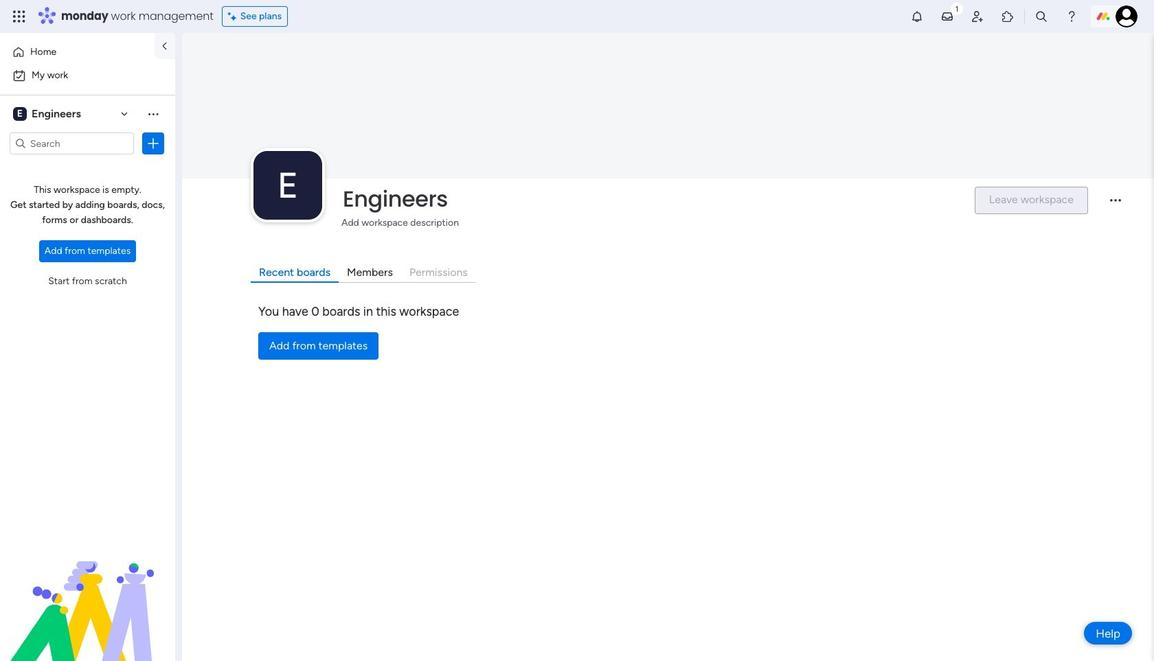 Task type: describe. For each thing, give the bounding box(es) containing it.
1 option from the top
[[8, 41, 146, 63]]

workspace image
[[254, 151, 322, 220]]

options image
[[146, 137, 160, 151]]

lottie animation element
[[0, 523, 175, 662]]

help image
[[1065, 10, 1079, 23]]

2 option from the top
[[8, 65, 167, 87]]

invite members image
[[971, 10, 985, 23]]

workspace options image
[[146, 107, 160, 121]]

workspace image
[[13, 107, 27, 122]]

lottie animation image
[[0, 523, 175, 662]]

update feed image
[[941, 10, 955, 23]]



Task type: vqa. For each thing, say whether or not it's contained in the screenshot.
the right the Public Dashboard icon
no



Task type: locate. For each thing, give the bounding box(es) containing it.
0 vertical spatial option
[[8, 41, 146, 63]]

Search in workspace field
[[29, 136, 115, 152]]

workspace selection element
[[13, 106, 83, 122]]

see plans image
[[228, 9, 240, 24]]

option up workspace selection "element"
[[8, 65, 167, 87]]

monday marketplace image
[[1002, 10, 1015, 23]]

option down select product icon
[[8, 41, 146, 63]]

select product image
[[12, 10, 26, 23]]

v2 ellipsis image
[[1111, 200, 1122, 211]]

option
[[8, 41, 146, 63], [8, 65, 167, 87]]

jacob simon image
[[1116, 5, 1138, 27]]

1 vertical spatial option
[[8, 65, 167, 87]]

None field
[[340, 185, 964, 214]]

search everything image
[[1035, 10, 1049, 23]]

notifications image
[[911, 10, 925, 23]]

1 image
[[951, 1, 964, 16]]



